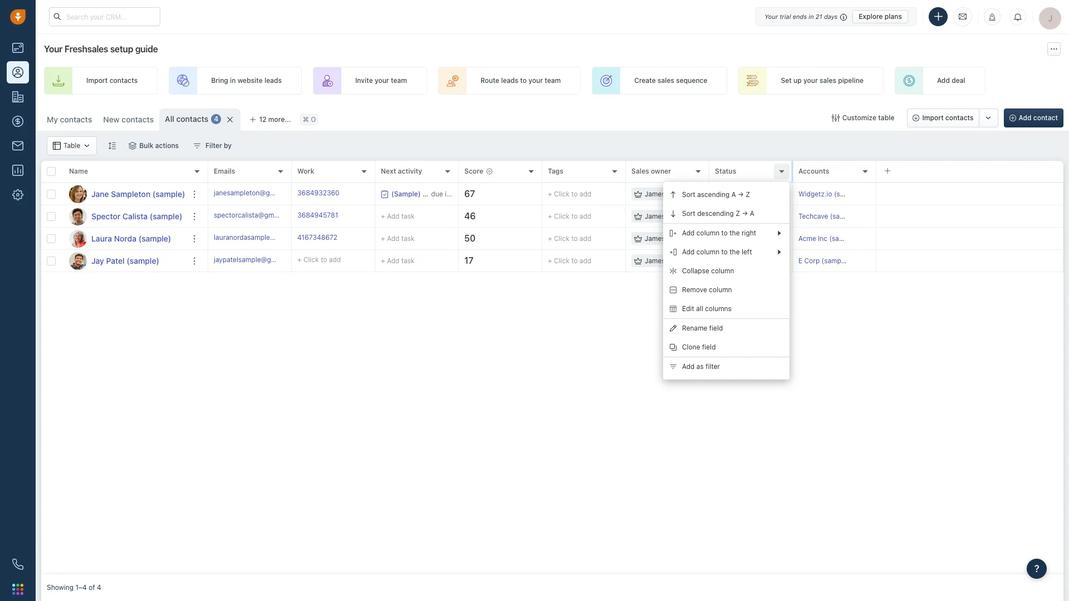 Task type: describe. For each thing, give the bounding box(es) containing it.
bring in website leads link
[[169, 67, 302, 95]]

import contacts for 'import contacts' button on the right of the page
[[923, 114, 974, 122]]

column for remove column
[[709, 286, 732, 294]]

ends
[[793, 13, 807, 20]]

filter
[[706, 363, 720, 371]]

peterson for 67
[[667, 190, 695, 198]]

collapse column
[[682, 267, 734, 275]]

widgetz.io (sample)
[[799, 190, 862, 198]]

rename field menu item
[[663, 319, 790, 338]]

phone element
[[7, 554, 29, 576]]

bring in website leads
[[211, 77, 282, 85]]

bring
[[211, 77, 228, 85]]

21
[[816, 13, 823, 20]]

acme inc (sample)
[[799, 234, 857, 243]]

actions
[[155, 141, 179, 150]]

click for 46
[[554, 212, 570, 221]]

add contact button
[[1004, 109, 1064, 128]]

click for 17
[[554, 257, 570, 265]]

techcave (sample)
[[799, 212, 858, 221]]

1 horizontal spatial z
[[746, 191, 750, 199]]

container_wx8msf4aqz5i3rn1 image for 67
[[634, 190, 642, 198]]

grid containing 67
[[41, 160, 1064, 575]]

route leads to your team link
[[438, 67, 581, 95]]

widgetz.io
[[799, 190, 832, 198]]

(sample) for e corp (sample)
[[822, 257, 850, 265]]

up
[[794, 77, 802, 85]]

your inside set up your sales pipeline link
[[804, 77, 818, 85]]

new contacts
[[103, 115, 154, 124]]

s image
[[69, 207, 87, 225]]

your inside "invite your team" link
[[375, 77, 389, 85]]

add column to the left
[[682, 248, 752, 256]]

cell for 67
[[877, 183, 1064, 205]]

cell for 17
[[877, 250, 1064, 272]]

0 horizontal spatial a
[[732, 191, 736, 199]]

emails
[[214, 167, 235, 176]]

(sample) down widgetz.io (sample) link
[[830, 212, 858, 221]]

⌘ o
[[303, 116, 316, 124]]

table
[[879, 114, 895, 122]]

days
[[824, 13, 838, 20]]

filter by
[[206, 141, 232, 150]]

add deal
[[937, 77, 966, 85]]

field for rename field
[[710, 324, 723, 333]]

+ add task for 17
[[381, 256, 415, 265]]

spectorcalista@gmail.com 3684945781
[[214, 211, 338, 219]]

Search your CRM... text field
[[49, 7, 160, 26]]

showing 1–4 of 4
[[47, 584, 101, 592]]

jaypatelsample@gmail.com
[[214, 256, 299, 264]]

1 horizontal spatial a
[[750, 210, 755, 218]]

edit all columns menu item
[[663, 300, 790, 319]]

1 sales from the left
[[658, 77, 675, 85]]

set up your sales pipeline link
[[739, 67, 884, 95]]

4167348672
[[297, 233, 338, 242]]

import contacts link
[[44, 67, 158, 95]]

the for left
[[730, 248, 740, 256]]

container_wx8msf4aqz5i3rn1 image for table popup button
[[53, 142, 61, 150]]

remove
[[682, 286, 707, 294]]

style_myh0__igzzd8unmi image
[[108, 142, 116, 150]]

click for 67
[[554, 190, 570, 198]]

inc
[[818, 234, 828, 243]]

ascending
[[697, 191, 730, 199]]

4 inside all contacts 4
[[214, 115, 219, 123]]

janesampleton@gmail.com link
[[214, 188, 298, 200]]

add for 67
[[580, 190, 592, 198]]

setup
[[110, 44, 133, 54]]

column for add column to the left
[[697, 248, 720, 256]]

container_wx8msf4aqz5i3rn1 image for 46
[[634, 212, 642, 220]]

filter
[[206, 141, 222, 150]]

bulk
[[139, 141, 153, 150]]

task for 50
[[401, 234, 415, 243]]

rename field
[[682, 324, 723, 333]]

import contacts for import contacts link
[[86, 77, 138, 85]]

add deal link
[[895, 67, 986, 95]]

james peterson for 46
[[645, 212, 695, 221]]

2 team from the left
[[545, 77, 561, 85]]

janesampleton@gmail.com 3684932360
[[214, 189, 340, 197]]

12 more...
[[259, 115, 291, 124]]

add inside add as filter menu item
[[682, 363, 695, 371]]

tags
[[548, 167, 564, 176]]

contacts right my
[[60, 115, 92, 124]]

add contact
[[1019, 114, 1058, 122]]

e corp (sample) link
[[799, 257, 850, 265]]

press space to select this row. row containing 17
[[208, 250, 1064, 272]]

row group containing jane sampleton (sample)
[[41, 183, 208, 272]]

(sample) for spector calista (sample)
[[150, 211, 182, 221]]

field for clone field
[[702, 343, 716, 352]]

jaypatelsample@gmail.com + click to add
[[214, 256, 341, 264]]

0 horizontal spatial z
[[736, 210, 740, 218]]

import for import contacts link
[[86, 77, 108, 85]]

jay patel (sample)
[[91, 256, 159, 265]]

→ for z
[[738, 191, 744, 199]]

task for 17
[[401, 256, 415, 265]]

add column to the right
[[682, 229, 756, 238]]

j image
[[69, 185, 87, 203]]

set
[[781, 77, 792, 85]]

import contacts button
[[908, 109, 979, 128]]

12
[[259, 115, 267, 124]]

(sample) for acme inc (sample)
[[830, 234, 857, 243]]

spectorcalista@gmail.com
[[214, 211, 297, 219]]

techcave
[[799, 212, 828, 221]]

name row
[[41, 161, 208, 183]]

contacts right the new
[[122, 115, 154, 124]]

menu containing sort ascending a → z
[[663, 182, 790, 380]]

collapse
[[682, 267, 710, 275]]

status
[[715, 167, 736, 176]]

press space to select this row. row containing 67
[[208, 183, 1064, 206]]

sort descending z → a menu item
[[663, 204, 790, 223]]

container_wx8msf4aqz5i3rn1 image inside customize table button
[[832, 114, 840, 122]]

norda
[[114, 234, 137, 243]]

unqualified
[[727, 257, 763, 265]]

0 horizontal spatial in
[[230, 77, 236, 85]]

your for your freshsales setup guide
[[44, 44, 62, 54]]

sequence
[[676, 77, 708, 85]]

press space to select this row. row containing 46
[[208, 206, 1064, 228]]

j image
[[69, 252, 87, 270]]

customize
[[843, 114, 877, 122]]

invite your team
[[355, 77, 407, 85]]

spector
[[91, 211, 120, 221]]

invite your team link
[[313, 67, 427, 95]]

accounts
[[799, 167, 830, 176]]

qualified for 67
[[727, 190, 756, 198]]

row group containing 67
[[208, 183, 1064, 272]]

route leads to your team
[[481, 77, 561, 85]]

contacts inside button
[[946, 114, 974, 122]]

by
[[224, 141, 232, 150]]

customize table
[[843, 114, 895, 122]]

46
[[465, 211, 476, 221]]

cell for 46
[[877, 206, 1064, 227]]

qualified for 50
[[727, 234, 756, 243]]

leads inside the 'bring in website leads' link
[[265, 77, 282, 85]]

contacts down setup
[[110, 77, 138, 85]]

james for 17
[[645, 257, 665, 265]]

more...
[[268, 115, 291, 124]]

table button
[[47, 136, 97, 155]]

table
[[63, 142, 80, 150]]

press space to select this row. row containing jane sampleton (sample)
[[41, 183, 208, 206]]

(sample) up techcave (sample)
[[834, 190, 862, 198]]

of
[[89, 584, 95, 592]]

sampleton
[[111, 189, 151, 199]]

send email image
[[959, 12, 967, 21]]

67
[[465, 189, 475, 199]]

press space to select this row. row containing spector calista (sample)
[[41, 206, 208, 228]]

press space to select this row. row containing laura norda (sample)
[[41, 228, 208, 250]]

james for 50
[[645, 234, 665, 243]]

jane sampleton (sample)
[[91, 189, 185, 199]]

bulk actions button
[[122, 136, 186, 155]]

edit
[[682, 305, 694, 313]]

add inside add contact button
[[1019, 114, 1032, 122]]

all contacts 4
[[165, 114, 219, 124]]

l image
[[69, 230, 87, 248]]

+ click to add for 46
[[548, 212, 592, 221]]

showing
[[47, 584, 74, 592]]

(sample) for laura norda (sample)
[[139, 234, 171, 243]]



Task type: vqa. For each thing, say whether or not it's contained in the screenshot.
the right PLAN
no



Task type: locate. For each thing, give the bounding box(es) containing it.
2 sales from the left
[[820, 77, 837, 85]]

container_wx8msf4aqz5i3rn1 image for filter by button
[[193, 142, 201, 150]]

4 up filter by
[[214, 115, 219, 123]]

→ for a
[[742, 210, 748, 218]]

leads right website
[[265, 77, 282, 85]]

(sample)
[[153, 189, 185, 199], [834, 190, 862, 198], [150, 211, 182, 221], [830, 212, 858, 221], [139, 234, 171, 243], [830, 234, 857, 243], [127, 256, 159, 265], [822, 257, 850, 265]]

2 cell from the top
[[877, 206, 1064, 227]]

right
[[742, 229, 756, 238]]

a right ascending
[[732, 191, 736, 199]]

qualified for 46
[[727, 212, 756, 221]]

→ up sort descending z → a menu item
[[738, 191, 744, 199]]

1 leads from the left
[[265, 77, 282, 85]]

1 horizontal spatial 4
[[214, 115, 219, 123]]

import contacts down setup
[[86, 77, 138, 85]]

1 horizontal spatial your
[[529, 77, 543, 85]]

add
[[580, 190, 592, 198], [580, 212, 592, 221], [580, 234, 592, 243], [329, 256, 341, 264], [580, 257, 592, 265]]

0 horizontal spatial your
[[375, 77, 389, 85]]

→ up right on the top right of the page
[[742, 210, 748, 218]]

4
[[214, 115, 219, 123], [97, 584, 101, 592]]

1 vertical spatial qualified
[[727, 212, 756, 221]]

1 vertical spatial the
[[730, 248, 740, 256]]

(sample) down laura norda (sample) link
[[127, 256, 159, 265]]

17
[[465, 256, 474, 266]]

container_wx8msf4aqz5i3rn1 image for 17
[[634, 257, 642, 265]]

4167348672 link
[[297, 233, 338, 245]]

import contacts group
[[908, 109, 998, 128]]

james for 46
[[645, 212, 665, 221]]

jane
[[91, 189, 109, 199]]

0 horizontal spatial your
[[44, 44, 62, 54]]

james for 67
[[645, 190, 665, 198]]

+ click to add for 67
[[548, 190, 592, 198]]

lauranordasample@gmail.com
[[214, 233, 308, 242]]

3 james peterson from the top
[[645, 234, 695, 243]]

spectorcalista@gmail.com link
[[214, 210, 297, 222]]

menu
[[663, 182, 790, 380]]

james peterson for 50
[[645, 234, 695, 243]]

1 peterson from the top
[[667, 190, 695, 198]]

phone image
[[12, 559, 23, 570]]

remove column menu item
[[663, 281, 790, 300]]

in left 21 at the right
[[809, 13, 814, 20]]

name column header
[[63, 161, 208, 183]]

task for 46
[[401, 212, 415, 220]]

50
[[465, 233, 476, 243]]

deal
[[952, 77, 966, 85]]

0 vertical spatial in
[[809, 13, 814, 20]]

your inside route leads to your team link
[[529, 77, 543, 85]]

3 peterson from the top
[[667, 234, 695, 243]]

3684932360 link
[[297, 188, 340, 200]]

explore plans
[[859, 12, 902, 20]]

contacts down deal
[[946, 114, 974, 122]]

leads
[[265, 77, 282, 85], [501, 77, 519, 85]]

guide
[[135, 44, 158, 54]]

container_wx8msf4aqz5i3rn1 image inside bulk actions button
[[129, 142, 137, 150]]

2 + click to add from the top
[[548, 212, 592, 221]]

your right up
[[804, 77, 818, 85]]

4 peterson from the top
[[667, 257, 695, 265]]

column for add column to the right
[[697, 229, 720, 238]]

create sales sequence
[[635, 77, 708, 85]]

press space to select this row. row containing 50
[[208, 228, 1064, 250]]

import contacts
[[86, 77, 138, 85], [923, 114, 974, 122]]

james peterson for 67
[[645, 190, 695, 198]]

2 vertical spatial qualified
[[727, 234, 756, 243]]

collapse column menu item
[[663, 262, 790, 281]]

0 vertical spatial field
[[710, 324, 723, 333]]

score
[[465, 167, 484, 176]]

0 vertical spatial import
[[86, 77, 108, 85]]

the left right on the top right of the page
[[730, 229, 740, 238]]

4 + click to add from the top
[[548, 257, 592, 265]]

james
[[645, 190, 665, 198], [645, 212, 665, 221], [645, 234, 665, 243], [645, 257, 665, 265]]

2 your from the left
[[529, 77, 543, 85]]

import contacts inside button
[[923, 114, 974, 122]]

1 + click to add from the top
[[548, 190, 592, 198]]

field right clone
[[702, 343, 716, 352]]

sales left pipeline
[[820, 77, 837, 85]]

left
[[742, 248, 752, 256]]

container_wx8msf4aqz5i3rn1 image
[[53, 142, 61, 150], [129, 142, 137, 150], [193, 142, 201, 150], [381, 190, 389, 198], [634, 235, 642, 243]]

clone
[[682, 343, 700, 352]]

owner
[[651, 167, 671, 176]]

the left left
[[730, 248, 740, 256]]

4 james peterson from the top
[[645, 257, 695, 265]]

your left freshsales
[[44, 44, 62, 54]]

1 horizontal spatial in
[[809, 13, 814, 20]]

2 + add task from the top
[[381, 234, 415, 243]]

add
[[937, 77, 950, 85], [1019, 114, 1032, 122], [387, 212, 400, 220], [682, 229, 695, 238], [387, 234, 400, 243], [682, 248, 695, 256], [387, 256, 400, 265], [682, 363, 695, 371]]

jay patel (sample) link
[[91, 255, 159, 267]]

1 james peterson from the top
[[645, 190, 695, 198]]

(sample) right sampleton
[[153, 189, 185, 199]]

1 james from the top
[[645, 190, 665, 198]]

1 vertical spatial import
[[923, 114, 944, 122]]

(sample) inside laura norda (sample) link
[[139, 234, 171, 243]]

1 + add task from the top
[[381, 212, 415, 220]]

leads inside route leads to your team link
[[501, 77, 519, 85]]

1 sort from the top
[[682, 191, 696, 199]]

3684945781
[[297, 211, 338, 219]]

2 the from the top
[[730, 248, 740, 256]]

cell for 50
[[877, 228, 1064, 250]]

sales right create
[[658, 77, 675, 85]]

freshworks switcher image
[[12, 584, 23, 595]]

cell
[[877, 183, 1064, 205], [877, 206, 1064, 227], [877, 228, 1064, 250], [877, 250, 1064, 272]]

sales
[[658, 77, 675, 85], [820, 77, 837, 85]]

1 cell from the top
[[877, 183, 1064, 205]]

customize table button
[[825, 109, 902, 128]]

peterson for 50
[[667, 234, 695, 243]]

2 leads from the left
[[501, 77, 519, 85]]

jay
[[91, 256, 104, 265]]

12 more... button
[[244, 112, 297, 128]]

import inside 'import contacts' button
[[923, 114, 944, 122]]

0 vertical spatial z
[[746, 191, 750, 199]]

invite
[[355, 77, 373, 85]]

add for 17
[[580, 257, 592, 265]]

column up columns
[[709, 286, 732, 294]]

contact
[[1034, 114, 1058, 122]]

column for collapse column
[[711, 267, 734, 275]]

the for right
[[730, 229, 740, 238]]

0 vertical spatial a
[[732, 191, 736, 199]]

all
[[165, 114, 174, 124]]

1 row group from the left
[[41, 183, 208, 272]]

import
[[86, 77, 108, 85], [923, 114, 944, 122]]

(sample) for jane sampleton (sample)
[[153, 189, 185, 199]]

1 horizontal spatial import
[[923, 114, 944, 122]]

2 james peterson from the top
[[645, 212, 695, 221]]

columns
[[705, 305, 732, 313]]

(sample) inside jane sampleton (sample) link
[[153, 189, 185, 199]]

0 vertical spatial →
[[738, 191, 744, 199]]

+ click to add for 17
[[548, 257, 592, 265]]

your for your trial ends in 21 days
[[765, 13, 778, 20]]

(sample) inside spector calista (sample) link
[[150, 211, 182, 221]]

your freshsales setup guide
[[44, 44, 158, 54]]

1 horizontal spatial team
[[545, 77, 561, 85]]

2 peterson from the top
[[667, 212, 695, 221]]

edit all columns
[[682, 305, 732, 313]]

3 your from the left
[[804, 77, 818, 85]]

3 task from the top
[[401, 256, 415, 265]]

2 task from the top
[[401, 234, 415, 243]]

2 row group from the left
[[208, 183, 1064, 272]]

1 vertical spatial your
[[44, 44, 62, 54]]

1 vertical spatial + add task
[[381, 234, 415, 243]]

+ click to add for 50
[[548, 234, 592, 243]]

1 horizontal spatial import contacts
[[923, 114, 974, 122]]

0 vertical spatial the
[[730, 229, 740, 238]]

2 qualified from the top
[[727, 212, 756, 221]]

⌘
[[303, 116, 309, 124]]

your right invite
[[375, 77, 389, 85]]

container_wx8msf4aqz5i3rn1 image
[[832, 114, 840, 122], [83, 142, 91, 150], [634, 190, 642, 198], [634, 212, 642, 220], [634, 257, 642, 265]]

laura
[[91, 234, 112, 243]]

field down columns
[[710, 324, 723, 333]]

1 vertical spatial field
[[702, 343, 716, 352]]

2 james from the top
[[645, 212, 665, 221]]

contacts
[[110, 77, 138, 85], [946, 114, 974, 122], [176, 114, 208, 124], [60, 115, 92, 124], [122, 115, 154, 124]]

1 vertical spatial →
[[742, 210, 748, 218]]

0 horizontal spatial 4
[[97, 584, 101, 592]]

sales owner
[[632, 167, 671, 176]]

0 vertical spatial sort
[[682, 191, 696, 199]]

import inside import contacts link
[[86, 77, 108, 85]]

to
[[520, 77, 527, 85], [572, 190, 578, 198], [572, 212, 578, 221], [722, 229, 728, 238], [572, 234, 578, 243], [722, 248, 728, 256], [321, 256, 327, 264], [572, 257, 578, 265]]

0 vertical spatial qualified
[[727, 190, 756, 198]]

4 cell from the top
[[877, 250, 1064, 272]]

1 vertical spatial in
[[230, 77, 236, 85]]

import for 'import contacts' button on the right of the page
[[923, 114, 944, 122]]

1–4
[[75, 584, 87, 592]]

janesampleton@gmail.com
[[214, 189, 298, 197]]

0 vertical spatial your
[[765, 13, 778, 20]]

0 vertical spatial import contacts
[[86, 77, 138, 85]]

james peterson for 17
[[645, 257, 695, 265]]

3 cell from the top
[[877, 228, 1064, 250]]

(sample) right the corp
[[822, 257, 850, 265]]

2 vertical spatial + add task
[[381, 256, 415, 265]]

1 vertical spatial task
[[401, 234, 415, 243]]

laura norda (sample) link
[[91, 233, 171, 244]]

column up remove column menu item
[[711, 267, 734, 275]]

sort left descending on the right of the page
[[682, 210, 696, 218]]

2 sort from the top
[[682, 210, 696, 218]]

my contacts
[[47, 115, 92, 124]]

import down your freshsales setup guide at the left top of the page
[[86, 77, 108, 85]]

add for 50
[[580, 234, 592, 243]]

0 horizontal spatial import contacts
[[86, 77, 138, 85]]

a
[[732, 191, 736, 199], [750, 210, 755, 218]]

add as filter
[[682, 363, 720, 371]]

explore plans link
[[853, 10, 908, 23]]

sort
[[682, 191, 696, 199], [682, 210, 696, 218]]

your trial ends in 21 days
[[765, 13, 838, 20]]

leads right route
[[501, 77, 519, 85]]

3 qualified from the top
[[727, 234, 756, 243]]

new
[[103, 115, 120, 124]]

(sample) inside jay patel (sample) link
[[127, 256, 159, 265]]

click for 50
[[554, 234, 570, 243]]

your right route
[[529, 77, 543, 85]]

spector calista (sample) link
[[91, 211, 182, 222]]

1 horizontal spatial your
[[765, 13, 778, 20]]

sort left ascending
[[682, 191, 696, 199]]

1 task from the top
[[401, 212, 415, 220]]

1 horizontal spatial sales
[[820, 77, 837, 85]]

qualified up left
[[727, 234, 756, 243]]

e corp (sample)
[[799, 257, 850, 265]]

0 horizontal spatial leads
[[265, 77, 282, 85]]

0 horizontal spatial import
[[86, 77, 108, 85]]

0 vertical spatial 4
[[214, 115, 219, 123]]

sort for sort descending z → a
[[682, 210, 696, 218]]

+ add task for 46
[[381, 212, 415, 220]]

1 vertical spatial sort
[[682, 210, 696, 218]]

qualified up right on the top right of the page
[[727, 212, 756, 221]]

create sales sequence link
[[592, 67, 728, 95]]

1 team from the left
[[391, 77, 407, 85]]

container_wx8msf4aqz5i3rn1 image inside table popup button
[[53, 142, 61, 150]]

2 vertical spatial task
[[401, 256, 415, 265]]

import down add deal link on the right top
[[923, 114, 944, 122]]

1 vertical spatial 4
[[97, 584, 101, 592]]

peterson for 17
[[667, 257, 695, 265]]

sort ascending a → z menu item
[[663, 185, 790, 204]]

in right bring
[[230, 77, 236, 85]]

website
[[238, 77, 263, 85]]

0 horizontal spatial sales
[[658, 77, 675, 85]]

3 + click to add from the top
[[548, 234, 592, 243]]

container_wx8msf4aqz5i3rn1 image for bulk actions button
[[129, 142, 137, 150]]

(sample) right inc
[[830, 234, 857, 243]]

add inside add deal link
[[937, 77, 950, 85]]

container_wx8msf4aqz5i3rn1 image inside table popup button
[[83, 142, 91, 150]]

(sample) right calista
[[150, 211, 182, 221]]

my contacts button
[[41, 109, 98, 131], [47, 115, 92, 124]]

patel
[[106, 256, 125, 265]]

import contacts down add deal
[[923, 114, 974, 122]]

column down descending on the right of the page
[[697, 229, 720, 238]]

widgetz.io (sample) link
[[799, 190, 862, 198]]

(sample) down spector calista (sample) link
[[139, 234, 171, 243]]

z down sort ascending a → z menu item
[[736, 210, 740, 218]]

my
[[47, 115, 58, 124]]

click
[[554, 190, 570, 198], [554, 212, 570, 221], [554, 234, 570, 243], [304, 256, 319, 264], [554, 257, 570, 265]]

add as filter menu item
[[663, 358, 790, 377]]

team
[[391, 77, 407, 85], [545, 77, 561, 85]]

3 james from the top
[[645, 234, 665, 243]]

peterson for 46
[[667, 212, 695, 221]]

sort for sort ascending a → z
[[682, 191, 696, 199]]

name
[[69, 167, 88, 176]]

your
[[765, 13, 778, 20], [44, 44, 62, 54]]

(sample) for jay patel (sample)
[[127, 256, 159, 265]]

descending
[[697, 210, 734, 218]]

z up sort descending z → a menu item
[[746, 191, 750, 199]]

1 the from the top
[[730, 229, 740, 238]]

a up right on the top right of the page
[[750, 210, 755, 218]]

acme inc (sample) link
[[799, 234, 857, 243]]

1 horizontal spatial leads
[[501, 77, 519, 85]]

add for 46
[[580, 212, 592, 221]]

clone field menu item
[[663, 338, 790, 357]]

+ add task for 50
[[381, 234, 415, 243]]

container_wx8msf4aqz5i3rn1 image inside filter by button
[[193, 142, 201, 150]]

1 your from the left
[[375, 77, 389, 85]]

0 horizontal spatial team
[[391, 77, 407, 85]]

4 james from the top
[[645, 257, 665, 265]]

4 right of
[[97, 584, 101, 592]]

your left trial
[[765, 13, 778, 20]]

freshsales
[[65, 44, 108, 54]]

+ add task
[[381, 212, 415, 220], [381, 234, 415, 243], [381, 256, 415, 265]]

row group
[[41, 183, 208, 272], [208, 183, 1064, 272]]

1 vertical spatial z
[[736, 210, 740, 218]]

1 qualified from the top
[[727, 190, 756, 198]]

1 vertical spatial a
[[750, 210, 755, 218]]

1 vertical spatial import contacts
[[923, 114, 974, 122]]

3 + add task from the top
[[381, 256, 415, 265]]

press space to select this row. row containing jay patel (sample)
[[41, 250, 208, 272]]

column
[[697, 229, 720, 238], [697, 248, 720, 256], [711, 267, 734, 275], [709, 286, 732, 294]]

bulk actions
[[139, 141, 179, 150]]

jane sampleton (sample) link
[[91, 189, 185, 200]]

grid
[[41, 160, 1064, 575]]

press space to select this row. row
[[41, 183, 208, 206], [208, 183, 1064, 206], [41, 206, 208, 228], [208, 206, 1064, 228], [41, 228, 208, 250], [208, 228, 1064, 250], [41, 250, 208, 272], [208, 250, 1064, 272]]

2 horizontal spatial your
[[804, 77, 818, 85]]

contacts right all
[[176, 114, 208, 124]]

0 vertical spatial + add task
[[381, 212, 415, 220]]

qualified up sort descending z → a menu item
[[727, 190, 756, 198]]

plans
[[885, 12, 902, 20]]

0 vertical spatial task
[[401, 212, 415, 220]]

column up collapse column
[[697, 248, 720, 256]]



